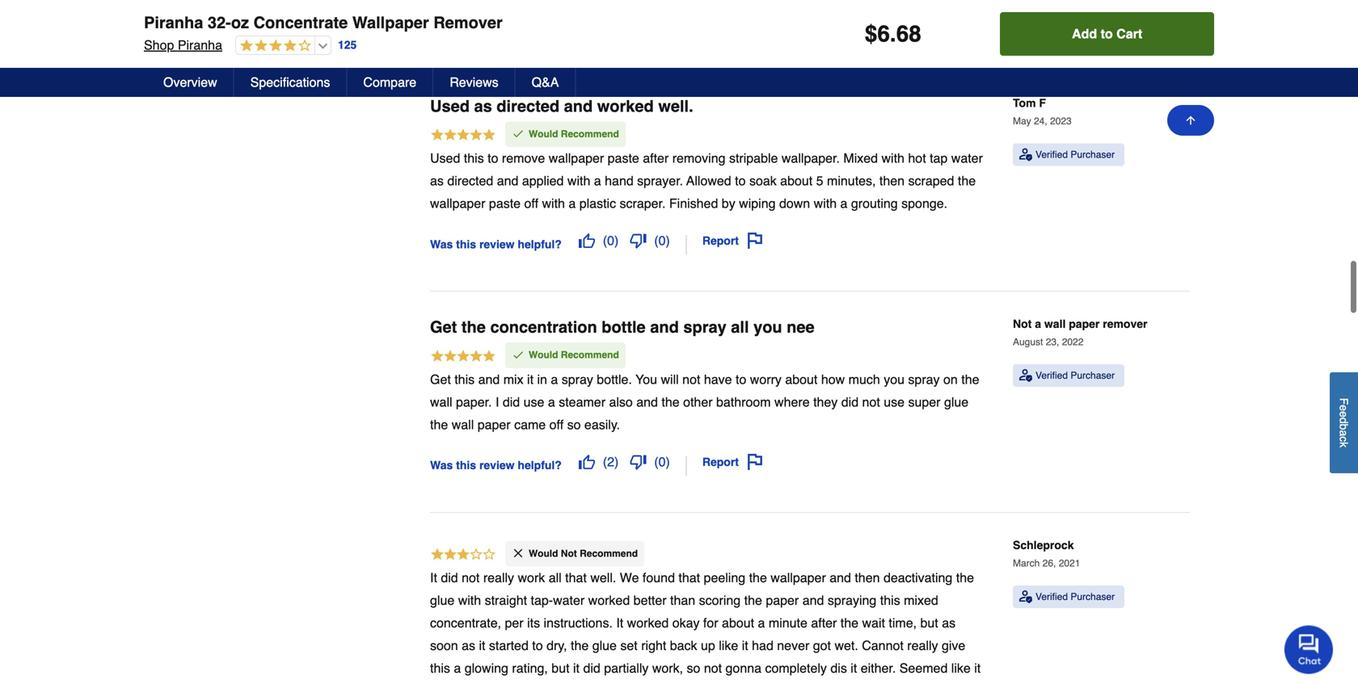 Task type: vqa. For each thing, say whether or not it's contained in the screenshot.
second the 199
no



Task type: describe. For each thing, give the bounding box(es) containing it.
quality button
[[862, 12, 923, 39]]

( down the scraper.
[[654, 233, 659, 248]]

liked
[[536, 21, 563, 36]]

than
[[670, 594, 696, 609]]

completely
[[765, 662, 827, 676]]

1 vertical spatial not
[[561, 549, 577, 560]]

as inside used this to remove wallpaper paste after removing stripable wallpaper.  mixed with hot tap water as directed and applied with a hand sprayer.  allowed to soak about 5 minutes, then scraped the wallpaper paste off with a plastic scraper.  finished by wiping down with a grouting sponge.
[[430, 174, 444, 189]]

0 horizontal spatial paste
[[489, 196, 521, 211]]

well. inside the it did not really work all that well.  we found that peeling the wallpaper and then deactivating the glue with straight tap-water worked better than scoring the paper and spraying this mixed concentrate, per its instructions.  it worked okay for about a minute after the wait time, but as soon as it started to dry, the glue set right back up like it had never got wet.  cannot really give this a glowing rating, but it did partially work, so not gonna completely dis it either.  seemed like it didn'...
[[591, 571, 616, 586]]

found
[[643, 571, 675, 586]]

to inside the average rating may include incentivized reviews that are labeled with a badge. select customers might be asked to provide honest feedback (good or bad) in exchange for a small reward.
[[210, 54, 218, 65]]

you
[[636, 372, 658, 387]]

reviews
[[360, 28, 393, 39]]

a up the didn'...
[[454, 662, 461, 676]]

24,
[[1034, 116, 1048, 127]]

0 for worked
[[659, 233, 666, 248]]

used for used this to remove wallpaper paste after removing stripable wallpaper.  mixed with hot tap water as directed and applied with a hand sprayer.  allowed to soak about 5 minutes, then scraped the wallpaper paste off with a plastic scraper.  finished by wiping down with a grouting sponge.
[[430, 151, 460, 166]]

glue inside get this and mix it in a spray bottle.  you will not have to worry about how much you spray on the wall paper.  i did use a steamer also and the other bathroom where they did not use super glue the wall paper came off so easily.
[[945, 395, 969, 410]]

it right seemed
[[975, 662, 981, 676]]

a left hand
[[594, 174, 601, 189]]

thumb down image for and
[[630, 454, 646, 471]]

2 horizontal spatial spray
[[909, 372, 940, 387]]

report button for well.
[[697, 227, 769, 255]]

dry,
[[547, 639, 567, 654]]

to inside button
[[1101, 26, 1113, 41]]

so inside get this and mix it in a spray bottle.  you will not have to worry about how much you spray on the wall paper.  i did use a steamer also and the other bathroom where they did not use super glue the wall paper came off so easily.
[[567, 418, 581, 433]]

asked
[[182, 54, 208, 65]]

average
[[188, 28, 223, 39]]

not down 3 stars "image"
[[462, 571, 480, 586]]

) right the ( 2 )
[[666, 455, 670, 470]]

remove
[[502, 151, 545, 166]]

bathroom
[[716, 395, 771, 410]]

not down much
[[863, 395, 880, 410]]

) right thumb up image
[[615, 233, 619, 248]]

1 vertical spatial wall
[[430, 395, 453, 410]]

or
[[357, 54, 366, 65]]

to left soak at the top right
[[735, 174, 746, 189]]

3 verified from the top
[[1036, 592, 1068, 603]]

water inside used this to remove wallpaper paste after removing stripable wallpaper.  mixed with hot tap water as directed and applied with a hand sprayer.  allowed to soak about 5 minutes, then scraped the wallpaper paste off with a plastic scraper.  finished by wiping down with a grouting sponge.
[[952, 151, 983, 166]]

sprayer.
[[637, 174, 683, 189]]

get for get the concentration bottle and spray all you nee
[[430, 318, 457, 337]]

( down easily.
[[603, 455, 607, 470]]

tap-
[[531, 594, 553, 609]]

23,
[[1046, 337, 1060, 348]]

it did not really work all that well.  we found that peeling the wallpaper and then deactivating the glue with straight tap-water worked better than scoring the paper and spraying this mixed concentrate, per its instructions.  it worked okay for about a minute after the wait time, but as soon as it started to dry, the glue set right back up like it had never got wet.  cannot really give this a glowing rating, but it did partially work, so not gonna completely dis it either.  seemed like it didn'...
[[430, 571, 981, 685]]

sponge.
[[902, 196, 948, 211]]

not right will
[[683, 372, 701, 387]]

1 horizontal spatial paste
[[608, 151, 640, 166]]

0 horizontal spatial spray
[[562, 372, 593, 387]]

would not recommend
[[529, 549, 638, 560]]

for inside the average rating may include incentivized reviews that are labeled with a badge. select customers might be asked to provide honest feedback (good or bad) in exchange for a small reward.
[[213, 67, 224, 78]]

( 0 ) for and
[[654, 455, 670, 470]]

then inside the it did not really work all that well.  we found that peeling the wallpaper and then deactivating the glue with straight tap-water worked better than scoring the paper and spraying this mixed concentrate, per its instructions.  it worked okay for about a minute after the wait time, but as soon as it started to dry, the glue set right back up like it had never got wet.  cannot really give this a glowing rating, but it did partially work, so not gonna completely dis it either.  seemed like it didn'...
[[855, 571, 880, 586]]

0 vertical spatial worked
[[597, 97, 654, 116]]

give
[[942, 639, 966, 654]]

2
[[607, 455, 615, 470]]

minute
[[769, 616, 808, 631]]

steamer
[[559, 395, 606, 410]]

cannot
[[862, 639, 904, 654]]

a down provide
[[227, 67, 232, 78]]

report for spray
[[703, 456, 739, 469]]

1 horizontal spatial really
[[908, 639, 938, 654]]

checkmark image for directed
[[512, 127, 525, 140]]

back
[[670, 639, 698, 654]]

d
[[1338, 418, 1351, 424]]

reviews
[[450, 75, 499, 90]]

with down applied
[[542, 196, 565, 211]]

was this review helpful? for concentration
[[430, 459, 562, 472]]

5
[[817, 174, 824, 189]]

did left partially
[[583, 662, 601, 676]]

have
[[704, 372, 732, 387]]

a up had
[[758, 616, 765, 631]]

wait
[[862, 616, 885, 631]]

1 horizontal spatial all
[[731, 318, 749, 337]]

5 stars image for get
[[430, 349, 497, 366]]

piranha 32-oz concentrate wallpaper remover
[[144, 13, 503, 32]]

wallpaper inside the it did not really work all that well.  we found that peeling the wallpaper and then deactivating the glue with straight tap-water worked better than scoring the paper and spraying this mixed concentrate, per its instructions.  it worked okay for about a minute after the wait time, but as soon as it started to dry, the glue set right back up like it had never got wet.  cannot really give this a glowing rating, but it did partially work, so not gonna completely dis it either.  seemed like it didn'...
[[771, 571, 826, 586]]

3.8 stars image
[[236, 39, 311, 54]]

a left the plastic
[[569, 196, 576, 211]]

they
[[814, 395, 838, 410]]

26,
[[1043, 558, 1056, 570]]

be
[[168, 54, 179, 65]]

incentivized
[[307, 28, 358, 39]]

never
[[777, 639, 810, 654]]

a right mix
[[551, 372, 558, 387]]

rating,
[[512, 662, 548, 676]]

2022
[[1062, 337, 1084, 348]]

0 vertical spatial directed
[[497, 97, 560, 116]]

68
[[897, 21, 922, 47]]

customer liked
[[476, 21, 563, 36]]

used for used as directed and worked well.
[[430, 97, 470, 116]]

1 vertical spatial worked
[[588, 594, 630, 609]]

1 horizontal spatial spray
[[684, 318, 727, 337]]

wet.
[[835, 639, 859, 654]]

f inside tom f may 24, 2023
[[1039, 97, 1046, 110]]

include
[[273, 28, 304, 39]]

( right the 2
[[654, 455, 659, 470]]

0 vertical spatial piranha
[[144, 13, 203, 32]]

wallpaper.
[[782, 151, 840, 166]]

2 vertical spatial recommend
[[580, 549, 638, 560]]

deactivating
[[884, 571, 953, 586]]

so inside the it did not really work all that well.  we found that peeling the wallpaper and then deactivating the glue with straight tap-water worked better than scoring the paper and spraying this mixed concentrate, per its instructions.  it worked okay for about a minute after the wait time, but as soon as it started to dry, the glue set right back up like it had never got wet.  cannot really give this a glowing rating, but it did partially work, so not gonna completely dis it either.  seemed like it didn'...
[[687, 662, 701, 676]]

add to cart
[[1072, 26, 1143, 41]]

2 vertical spatial wall
[[452, 418, 474, 433]]

provide
[[221, 54, 253, 65]]

bottle
[[602, 318, 646, 337]]

a inside not a wall paper remover august 23, 2022
[[1035, 318, 1042, 331]]

get for get this and mix it in a spray bottle.  you will not have to worry about how much you spray on the wall paper.  i did use a steamer also and the other bathroom where they did not use super glue the wall paper came off so easily.
[[430, 372, 451, 387]]

quality
[[872, 18, 912, 33]]

and inside used this to remove wallpaper paste after removing stripable wallpaper.  mixed with hot tap water as directed and applied with a hand sprayer.  allowed to soak about 5 minutes, then scraped the wallpaper paste off with a plastic scraper.  finished by wiping down with a grouting sponge.
[[497, 174, 519, 189]]

had
[[752, 639, 774, 654]]

gonna
[[726, 662, 762, 676]]

f inside button
[[1338, 399, 1351, 406]]

you inside get this and mix it in a spray bottle.  you will not have to worry about how much you spray on the wall paper.  i did use a steamer also and the other bathroom where they did not use super glue the wall paper came off so easily.
[[884, 372, 905, 387]]

a left steamer
[[548, 395, 555, 410]]

it up glowing
[[479, 639, 486, 654]]

chat invite button image
[[1285, 626, 1334, 675]]

did down 3 stars "image"
[[441, 571, 458, 586]]

not down up
[[704, 662, 722, 676]]

remover
[[1103, 318, 1148, 331]]

1 vertical spatial piranha
[[178, 38, 222, 53]]

super
[[909, 395, 941, 410]]

didn'...
[[430, 684, 468, 685]]

recommend for and
[[561, 129, 619, 140]]

that inside the average rating may include incentivized reviews that are labeled with a badge. select customers might be asked to provide honest feedback (good or bad) in exchange for a small reward.
[[168, 41, 184, 52]]

select
[[298, 41, 325, 52]]

1 e from the top
[[1338, 406, 1351, 412]]

would recommend for concentration
[[529, 350, 619, 361]]

scraped
[[909, 174, 955, 189]]

schleprock march 26, 2021
[[1013, 539, 1081, 570]]

scoring
[[699, 594, 741, 609]]

( 2 )
[[603, 455, 619, 470]]

after inside the it did not really work all that well.  we found that peeling the wallpaper and then deactivating the glue with straight tap-water worked better than scoring the paper and spraying this mixed concentrate, per its instructions.  it worked okay for about a minute after the wait time, but as soon as it started to dry, the glue set right back up like it had never got wet.  cannot really give this a glowing rating, but it did partially work, so not gonna completely dis it either.  seemed like it didn'...
[[811, 616, 837, 631]]

finished
[[669, 196, 718, 211]]

may
[[1013, 116, 1032, 127]]

1 horizontal spatial well.
[[659, 97, 694, 116]]

removing
[[673, 151, 726, 166]]

with down 5
[[814, 196, 837, 211]]

3 verified purchaser icon image from the top
[[1020, 591, 1033, 604]]

did right they
[[842, 395, 859, 410]]

0 horizontal spatial it
[[430, 571, 437, 586]]

tom
[[1013, 97, 1036, 110]]

3 stars image
[[430, 547, 497, 565]]

with up the plastic
[[568, 174, 591, 189]]

cart
[[1117, 26, 1143, 41]]

soak
[[750, 174, 777, 189]]

specifications button
[[234, 68, 347, 97]]

thumb up image
[[579, 233, 595, 249]]

may
[[252, 28, 271, 39]]

customers
[[328, 41, 373, 52]]

this inside used this to remove wallpaper paste after removing stripable wallpaper.  mixed with hot tap water as directed and applied with a hand sprayer.  allowed to soak about 5 minutes, then scraped the wallpaper paste off with a plastic scraper.  finished by wiping down with a grouting sponge.
[[464, 151, 484, 166]]

paper inside the it did not really work all that well.  we found that peeling the wallpaper and then deactivating the glue with straight tap-water worked better than scoring the paper and spraying this mixed concentrate, per its instructions.  it worked okay for about a minute after the wait time, but as soon as it started to dry, the glue set right back up like it had never got wet.  cannot really give this a glowing rating, but it did partially work, so not gonna completely dis it either.  seemed like it didn'...
[[766, 594, 799, 609]]

2 vertical spatial worked
[[627, 616, 669, 631]]

plastic
[[580, 196, 616, 211]]

q&a
[[532, 75, 559, 90]]

seemed
[[900, 662, 948, 676]]

0 horizontal spatial glue
[[430, 594, 455, 609]]

wall inside not a wall paper remover august 23, 2022
[[1045, 318, 1066, 331]]

grouting
[[851, 196, 898, 211]]

directed inside used this to remove wallpaper paste after removing stripable wallpaper.  mixed with hot tap water as directed and applied with a hand sprayer.  allowed to soak about 5 minutes, then scraped the wallpaper paste off with a plastic scraper.  finished by wiping down with a grouting sponge.
[[447, 174, 494, 189]]

3 would from the top
[[529, 549, 558, 560]]

1 vertical spatial it
[[616, 616, 624, 631]]

paper.
[[456, 395, 492, 410]]

water inside the it did not really work all that well.  we found that peeling the wallpaper and then deactivating the glue with straight tap-water worked better than scoring the paper and spraying this mixed concentrate, per its instructions.  it worked okay for about a minute after the wait time, but as soon as it started to dry, the glue set right back up like it had never got wet.  cannot really give this a glowing rating, but it did partially work, so not gonna completely dis it either.  seemed like it didn'...
[[553, 594, 585, 609]]

verified purchaser for used as directed and worked well.
[[1036, 149, 1115, 160]]

2 horizontal spatial that
[[679, 571, 700, 586]]



Task type: locate. For each thing, give the bounding box(es) containing it.
flag image for spray
[[747, 454, 763, 471]]

glue down on
[[945, 395, 969, 410]]

peeling
[[704, 571, 746, 586]]

thumb up image
[[455, 20, 468, 33], [579, 454, 595, 471]]

( 0 ) right thumb up image
[[603, 233, 619, 248]]

well. up removing
[[659, 97, 694, 116]]

) down easily.
[[615, 455, 619, 470]]

1 horizontal spatial in
[[537, 372, 547, 387]]

f right tom at the right of page
[[1039, 97, 1046, 110]]

1 flag image from the top
[[747, 233, 763, 249]]

its
[[527, 616, 540, 631]]

$ 6 . 68
[[865, 21, 922, 47]]

used down reviews
[[430, 97, 470, 116]]

verified down 2023
[[1036, 149, 1068, 160]]

0 vertical spatial paste
[[608, 151, 640, 166]]

helpful? for concentration
[[518, 459, 562, 472]]

1 vertical spatial verified purchaser icon image
[[1020, 370, 1033, 383]]

k
[[1338, 443, 1351, 448]]

2 purchaser from the top
[[1071, 370, 1115, 382]]

1 checkmark image from the top
[[512, 127, 525, 140]]

off inside get this and mix it in a spray bottle.  you will not have to worry about how much you spray on the wall paper.  i did use a steamer also and the other bathroom where they did not use super glue the wall paper came off so easily.
[[550, 418, 564, 433]]

up
[[701, 639, 716, 654]]

a inside button
[[1338, 431, 1351, 437]]

thumb up image for (
[[579, 454, 595, 471]]

the average rating may include incentivized reviews that are labeled with a badge. select customers might be asked to provide honest feedback (good or bad) in exchange for a small reward.
[[168, 28, 399, 78]]

exchange
[[168, 67, 210, 78]]

it left had
[[742, 639, 749, 654]]

0 vertical spatial so
[[567, 418, 581, 433]]

f up d on the bottom
[[1338, 399, 1351, 406]]

1 purchaser from the top
[[1071, 149, 1115, 160]]

it down 3 stars "image"
[[430, 571, 437, 586]]

1 use from the left
[[524, 395, 545, 410]]

purchaser for get the concentration bottle and spray all you nee
[[1071, 370, 1115, 382]]

it right dis
[[851, 662, 857, 676]]

verified purchaser icon image down march
[[1020, 591, 1033, 604]]

was this review helpful? for directed
[[430, 238, 562, 251]]

report button
[[697, 227, 769, 255], [697, 449, 769, 476]]

0 vertical spatial checkmark image
[[512, 127, 525, 140]]

reward.
[[260, 67, 293, 78]]

labeled
[[204, 41, 235, 52]]

used
[[430, 97, 470, 116], [430, 151, 460, 166]]

2 was from the top
[[430, 459, 453, 472]]

purchaser down 2022
[[1071, 370, 1115, 382]]

2 verified from the top
[[1036, 370, 1068, 382]]

spraying
[[828, 594, 877, 609]]

spray up super
[[909, 372, 940, 387]]

2 vertical spatial about
[[722, 616, 755, 631]]

where
[[775, 395, 810, 410]]

arrow up image
[[1185, 114, 1198, 127]]

concentrate
[[254, 13, 348, 32]]

worked up hand
[[597, 97, 654, 116]]

overview
[[163, 75, 217, 90]]

to left dry,
[[532, 639, 543, 654]]

0 vertical spatial water
[[952, 151, 983, 166]]

review for concentration
[[480, 459, 515, 472]]

0 vertical spatial paper
[[1069, 318, 1100, 331]]

1 vertical spatial would
[[529, 350, 558, 361]]

0 vertical spatial used
[[430, 97, 470, 116]]

0 vertical spatial was this review helpful?
[[430, 238, 562, 251]]

might
[[375, 41, 399, 52]]

tom f may 24, 2023
[[1013, 97, 1072, 127]]

2 vertical spatial glue
[[593, 639, 617, 654]]

thumb down image
[[630, 233, 646, 249], [630, 454, 646, 471]]

0 vertical spatial 5 stars image
[[430, 127, 497, 145]]

0 vertical spatial thumb up image
[[455, 20, 468, 33]]

checkmark image
[[512, 127, 525, 140], [512, 349, 525, 362]]

1 vertical spatial verified
[[1036, 370, 1068, 382]]

2 e from the top
[[1338, 412, 1351, 418]]

thumb down image for worked
[[630, 233, 646, 249]]

1 review from the top
[[480, 238, 515, 251]]

helpful? for directed
[[518, 238, 562, 251]]

1 vertical spatial water
[[553, 594, 585, 609]]

worked down better
[[627, 616, 669, 631]]

not inside not a wall paper remover august 23, 2022
[[1013, 318, 1032, 331]]

feedback
[[287, 54, 327, 65]]

0 horizontal spatial not
[[561, 549, 577, 560]]

0 vertical spatial really
[[483, 571, 514, 586]]

concentration
[[490, 318, 597, 337]]

0 horizontal spatial all
[[549, 571, 562, 586]]

0 for and
[[659, 455, 666, 470]]

get inside get this and mix it in a spray bottle.  you will not have to worry about how much you spray on the wall paper.  i did use a steamer also and the other bathroom where they did not use super glue the wall paper came off so easily.
[[430, 372, 451, 387]]

after inside used this to remove wallpaper paste after removing stripable wallpaper.  mixed with hot tap water as directed and applied with a hand sprayer.  allowed to soak about 5 minutes, then scraped the wallpaper paste off with a plastic scraper.  finished by wiping down with a grouting sponge.
[[643, 151, 669, 166]]

1 horizontal spatial so
[[687, 662, 701, 676]]

0 horizontal spatial really
[[483, 571, 514, 586]]

worry
[[750, 372, 782, 387]]

0 vertical spatial verified
[[1036, 149, 1068, 160]]

did
[[503, 395, 520, 410], [842, 395, 859, 410], [441, 571, 458, 586], [583, 662, 601, 676]]

$
[[865, 21, 878, 47]]

helpful?
[[518, 238, 562, 251], [518, 459, 562, 472]]

0 horizontal spatial use
[[524, 395, 545, 410]]

all right 'work'
[[549, 571, 562, 586]]

1 vertical spatial after
[[811, 616, 837, 631]]

0 vertical spatial purchaser
[[1071, 149, 1115, 160]]

wall down paper.
[[452, 418, 474, 433]]

0 horizontal spatial so
[[567, 418, 581, 433]]

flag image for well.
[[747, 233, 763, 249]]

2 verified purchaser icon image from the top
[[1020, 370, 1033, 383]]

2 vertical spatial wallpaper
[[771, 571, 826, 586]]

did right i
[[503, 395, 520, 410]]

1 was from the top
[[430, 238, 453, 251]]

minutes,
[[827, 174, 876, 189]]

5 stars image down reviews 'button'
[[430, 127, 497, 145]]

(
[[603, 233, 607, 248], [654, 233, 659, 248], [603, 455, 607, 470], [654, 455, 659, 470]]

0 vertical spatial helpful?
[[518, 238, 562, 251]]

1 horizontal spatial directed
[[497, 97, 560, 116]]

after up sprayer. in the top of the page
[[643, 151, 669, 166]]

piranha up asked on the left of page
[[178, 38, 222, 53]]

0 vertical spatial off
[[524, 196, 539, 211]]

2 vertical spatial verified purchaser
[[1036, 592, 1115, 603]]

for
[[213, 67, 224, 78], [703, 616, 719, 631]]

will
[[661, 372, 679, 387]]

that down the the
[[168, 41, 184, 52]]

mixed
[[904, 594, 939, 609]]

1 vertical spatial so
[[687, 662, 701, 676]]

verified purchaser icon image for used as directed and worked well.
[[1020, 148, 1033, 161]]

125
[[338, 39, 357, 51]]

about inside get this and mix it in a spray bottle.  you will not have to worry about how much you spray on the wall paper.  i did use a steamer also and the other bathroom where they did not use super glue the wall paper came off so easily.
[[786, 372, 818, 387]]

verified purchaser down 2022
[[1036, 370, 1115, 382]]

it inside get this and mix it in a spray bottle.  you will not have to worry about how much you spray on the wall paper.  i did use a steamer also and the other bathroom where they did not use super glue the wall paper came off so easily.
[[527, 372, 534, 387]]

in
[[390, 54, 398, 65], [537, 372, 547, 387]]

nee
[[787, 318, 815, 337]]

checkmark image for concentration
[[512, 349, 525, 362]]

all
[[731, 318, 749, 337], [549, 571, 562, 586]]

with inside the average rating may include incentivized reviews that are labeled with a badge. select customers might be asked to provide honest feedback (good or bad) in exchange for a small reward.
[[238, 41, 255, 52]]

0 right the ( 2 )
[[659, 455, 666, 470]]

5 stars image for used
[[430, 127, 497, 145]]

wallpaper
[[549, 151, 604, 166], [430, 196, 486, 211], [771, 571, 826, 586]]

all up have
[[731, 318, 749, 337]]

glowing
[[465, 662, 509, 676]]

2 checkmark image from the top
[[512, 349, 525, 362]]

verified for get the concentration bottle and spray all you nee
[[1036, 370, 1068, 382]]

tap
[[930, 151, 948, 166]]

e up b
[[1338, 412, 1351, 418]]

report
[[703, 235, 739, 248], [703, 456, 739, 469]]

0 vertical spatial but
[[921, 616, 939, 631]]

2 use from the left
[[884, 395, 905, 410]]

0 down the scraper.
[[659, 233, 666, 248]]

1 would recommend from the top
[[529, 129, 619, 140]]

review for directed
[[480, 238, 515, 251]]

then up grouting
[[880, 174, 905, 189]]

0 vertical spatial flag image
[[747, 233, 763, 249]]

1 vertical spatial you
[[884, 372, 905, 387]]

c
[[1338, 437, 1351, 443]]

in inside get this and mix it in a spray bottle.  you will not have to worry about how much you spray on the wall paper.  i did use a steamer also and the other bathroom where they did not use super glue the wall paper came off so easily.
[[537, 372, 547, 387]]

1 vertical spatial report button
[[697, 449, 769, 476]]

about up down
[[781, 174, 813, 189]]

1 horizontal spatial like
[[952, 662, 971, 676]]

0 horizontal spatial directed
[[447, 174, 494, 189]]

not right close icon
[[561, 549, 577, 560]]

compare
[[363, 75, 417, 90]]

1 thumb down image from the top
[[630, 233, 646, 249]]

that up than
[[679, 571, 700, 586]]

this inside get this and mix it in a spray bottle.  you will not have to worry about how much you spray on the wall paper.  i did use a steamer also and the other bathroom where they did not use super glue the wall paper came off so easily.
[[455, 372, 475, 387]]

helpful? down came
[[518, 459, 562, 472]]

to inside get this and mix it in a spray bottle.  you will not have to worry about how much you spray on the wall paper.  i did use a steamer also and the other bathroom where they did not use super glue the wall paper came off so easily.
[[736, 372, 747, 387]]

5 stars image
[[430, 127, 497, 145], [430, 349, 497, 366]]

2 vertical spatial purchaser
[[1071, 592, 1115, 603]]

1 report button from the top
[[697, 227, 769, 255]]

in right mix
[[537, 372, 547, 387]]

1 vertical spatial thumb up image
[[579, 454, 595, 471]]

down
[[780, 196, 810, 211]]

1 vertical spatial purchaser
[[1071, 370, 1115, 382]]

( 0 )
[[603, 233, 619, 248], [654, 233, 670, 248], [654, 455, 670, 470]]

paper up minute
[[766, 594, 799, 609]]

customer
[[476, 21, 532, 36]]

1 report from the top
[[703, 235, 739, 248]]

2 horizontal spatial paper
[[1069, 318, 1100, 331]]

i
[[496, 395, 499, 410]]

1 horizontal spatial paper
[[766, 594, 799, 609]]

report for well.
[[703, 235, 739, 248]]

about inside used this to remove wallpaper paste after removing stripable wallpaper.  mixed with hot tap water as directed and applied with a hand sprayer.  allowed to soak about 5 minutes, then scraped the wallpaper paste off with a plastic scraper.  finished by wiping down with a grouting sponge.
[[781, 174, 813, 189]]

1 vertical spatial recommend
[[561, 350, 619, 361]]

0 vertical spatial would recommend
[[529, 129, 619, 140]]

a down the minutes,
[[841, 196, 848, 211]]

0 right thumb up image
[[607, 233, 615, 248]]

was for get the concentration bottle and spray all you nee
[[430, 459, 453, 472]]

paper up 2022
[[1069, 318, 1100, 331]]

spray
[[684, 318, 727, 337], [562, 372, 593, 387], [909, 372, 940, 387]]

1 vertical spatial helpful?
[[518, 459, 562, 472]]

partially
[[604, 662, 649, 676]]

off inside used this to remove wallpaper paste after removing stripable wallpaper.  mixed with hot tap water as directed and applied with a hand sprayer.  allowed to soak about 5 minutes, then scraped the wallpaper paste off with a plastic scraper.  finished by wiping down with a grouting sponge.
[[524, 196, 539, 211]]

a up k
[[1338, 431, 1351, 437]]

0 vertical spatial after
[[643, 151, 669, 166]]

1 horizontal spatial you
[[884, 372, 905, 387]]

1 verified purchaser icon image from the top
[[1020, 148, 1033, 161]]

you right much
[[884, 372, 905, 387]]

worked down we
[[588, 594, 630, 609]]

1 used from the top
[[430, 97, 470, 116]]

to left remove
[[488, 151, 499, 166]]

with down rating
[[238, 41, 255, 52]]

1 horizontal spatial it
[[616, 616, 624, 631]]

about down scoring
[[722, 616, 755, 631]]

recommend for bottle
[[561, 350, 619, 361]]

with inside the it did not really work all that well.  we found that peeling the wallpaper and then deactivating the glue with straight tap-water worked better than scoring the paper and spraying this mixed concentrate, per its instructions.  it worked okay for about a minute after the wait time, but as soon as it started to dry, the glue set right back up like it had never got wet.  cannot really give this a glowing rating, but it did partially work, so not gonna completely dis it either.  seemed like it didn'...
[[458, 594, 481, 609]]

get up paper.
[[430, 318, 457, 337]]

get
[[430, 318, 457, 337], [430, 372, 451, 387]]

flag image down 'bathroom'
[[747, 454, 763, 471]]

use
[[524, 395, 545, 410], [884, 395, 905, 410]]

1 vertical spatial verified purchaser
[[1036, 370, 1115, 382]]

6
[[878, 21, 890, 47]]

verified purchaser icon image for get the concentration bottle and spray all you nee
[[1020, 370, 1033, 383]]

shop
[[144, 38, 174, 53]]

(good
[[330, 54, 354, 65]]

purchaser for used as directed and worked well.
[[1071, 149, 1115, 160]]

0 vertical spatial get
[[430, 318, 457, 337]]

hand
[[605, 174, 634, 189]]

2023
[[1050, 116, 1072, 127]]

purchaser down '2021'
[[1071, 592, 1115, 603]]

the inside used this to remove wallpaper paste after removing stripable wallpaper.  mixed with hot tap water as directed and applied with a hand sprayer.  allowed to soak about 5 minutes, then scraped the wallpaper paste off with a plastic scraper.  finished by wiping down with a grouting sponge.
[[958, 174, 976, 189]]

1 vertical spatial in
[[537, 372, 547, 387]]

piranha
[[144, 13, 203, 32], [178, 38, 222, 53]]

1 horizontal spatial f
[[1338, 399, 1351, 406]]

so down back on the bottom of the page
[[687, 662, 701, 676]]

it down instructions.
[[573, 662, 580, 676]]

well. left we
[[591, 571, 616, 586]]

2 report button from the top
[[697, 449, 769, 476]]

1 vertical spatial all
[[549, 571, 562, 586]]

1 horizontal spatial after
[[811, 616, 837, 631]]

it up set
[[616, 616, 624, 631]]

2 review from the top
[[480, 459, 515, 472]]

and
[[564, 97, 593, 116], [497, 174, 519, 189], [650, 318, 679, 337], [478, 372, 500, 387], [637, 395, 658, 410], [830, 571, 851, 586], [803, 594, 824, 609]]

1 horizontal spatial water
[[952, 151, 983, 166]]

was this review helpful? down applied
[[430, 238, 562, 251]]

2021
[[1059, 558, 1081, 570]]

helpful? left thumb up image
[[518, 238, 562, 251]]

1 5 stars image from the top
[[430, 127, 497, 145]]

add
[[1072, 26, 1098, 41]]

glue up concentrate,
[[430, 594, 455, 609]]

would down the concentration
[[529, 350, 558, 361]]

5 stars image up paper.
[[430, 349, 497, 366]]

1 horizontal spatial that
[[565, 571, 587, 586]]

flag image down wiping
[[747, 233, 763, 249]]

0 vertical spatial glue
[[945, 395, 969, 410]]

then up spraying
[[855, 571, 880, 586]]

1 verified purchaser from the top
[[1036, 149, 1115, 160]]

in down might
[[390, 54, 398, 65]]

with up concentrate,
[[458, 594, 481, 609]]

3 verified purchaser from the top
[[1036, 592, 1115, 603]]

0 vertical spatial then
[[880, 174, 905, 189]]

would up remove
[[529, 129, 558, 140]]

verified purchaser icon image
[[1020, 148, 1033, 161], [1020, 370, 1033, 383], [1020, 591, 1033, 604]]

f e e d b a c k button
[[1330, 373, 1359, 474]]

a down may
[[258, 41, 263, 52]]

purchaser down 2023
[[1071, 149, 1115, 160]]

0 vertical spatial report
[[703, 235, 739, 248]]

1 vertical spatial like
[[952, 662, 971, 676]]

to inside the it did not really work all that well.  we found that peeling the wallpaper and then deactivating the glue with straight tap-water worked better than scoring the paper and spraying this mixed concentrate, per its instructions.  it worked okay for about a minute after the wait time, but as soon as it started to dry, the glue set right back up like it had never got wet.  cannot really give this a glowing rating, but it did partially work, so not gonna completely dis it either.  seemed like it didn'...
[[532, 639, 543, 654]]

f e e d b a c k
[[1338, 399, 1351, 448]]

for up up
[[703, 616, 719, 631]]

all inside the it did not really work all that well.  we found that peeling the wallpaper and then deactivating the glue with straight tap-water worked better than scoring the paper and spraying this mixed concentrate, per its instructions.  it worked okay for about a minute after the wait time, but as soon as it started to dry, the glue set right back up like it had never got wet.  cannot really give this a glowing rating, but it did partially work, so not gonna completely dis it either.  seemed like it didn'...
[[549, 571, 562, 586]]

bad)
[[368, 54, 388, 65]]

3 purchaser from the top
[[1071, 592, 1115, 603]]

we
[[620, 571, 639, 586]]

used this to remove wallpaper paste after removing stripable wallpaper.  mixed with hot tap water as directed and applied with a hand sprayer.  allowed to soak about 5 minutes, then scraped the wallpaper paste off with a plastic scraper.  finished by wiping down with a grouting sponge.
[[430, 151, 983, 211]]

0 horizontal spatial off
[[524, 196, 539, 211]]

1 vertical spatial would recommend
[[529, 350, 619, 361]]

dis
[[831, 662, 847, 676]]

reviews button
[[434, 68, 516, 97]]

2 was this review helpful? from the top
[[430, 459, 562, 472]]

2 would from the top
[[529, 350, 558, 361]]

1 would from the top
[[529, 129, 558, 140]]

2 report from the top
[[703, 456, 739, 469]]

1 verified from the top
[[1036, 149, 1068, 160]]

1 vertical spatial wallpaper
[[430, 196, 486, 211]]

report button for spray
[[697, 449, 769, 476]]

paper inside get this and mix it in a spray bottle.  you will not have to worry about how much you spray on the wall paper.  i did use a steamer also and the other bathroom where they did not use super glue the wall paper came off so easily.
[[478, 418, 511, 433]]

was this review helpful?
[[430, 238, 562, 251], [430, 459, 562, 472]]

about
[[781, 174, 813, 189], [786, 372, 818, 387], [722, 616, 755, 631]]

1 was this review helpful? from the top
[[430, 238, 562, 251]]

0 vertical spatial like
[[719, 639, 739, 654]]

1 vertical spatial flag image
[[747, 454, 763, 471]]

wall left paper.
[[430, 395, 453, 410]]

about inside the it did not really work all that well.  we found that peeling the wallpaper and then deactivating the glue with straight tap-water worked better than scoring the paper and spraying this mixed concentrate, per its instructions.  it worked okay for about a minute after the wait time, but as soon as it started to dry, the glue set right back up like it had never got wet.  cannot really give this a glowing rating, but it did partially work, so not gonna completely dis it either.  seemed like it didn'...
[[722, 616, 755, 631]]

close image
[[512, 547, 525, 560]]

to down labeled
[[210, 54, 218, 65]]

2 verified purchaser from the top
[[1036, 370, 1115, 382]]

( 0 ) for worked
[[654, 233, 670, 248]]

with left hot
[[882, 151, 905, 166]]

1 vertical spatial but
[[552, 662, 570, 676]]

1 vertical spatial off
[[550, 418, 564, 433]]

use left super
[[884, 395, 905, 410]]

used inside used this to remove wallpaper paste after removing stripable wallpaper.  mixed with hot tap water as directed and applied with a hand sprayer.  allowed to soak about 5 minutes, then scraped the wallpaper paste off with a plastic scraper.  finished by wiping down with a grouting sponge.
[[430, 151, 460, 166]]

0 vertical spatial would
[[529, 129, 558, 140]]

report button down 'bathroom'
[[697, 449, 769, 476]]

you left nee
[[754, 318, 783, 337]]

0 vertical spatial you
[[754, 318, 783, 337]]

in inside the average rating may include incentivized reviews that are labeled with a badge. select customers might be asked to provide honest feedback (good or bad) in exchange for a small reward.
[[390, 54, 398, 65]]

0 vertical spatial wallpaper
[[549, 151, 604, 166]]

paper inside not a wall paper remover august 23, 2022
[[1069, 318, 1100, 331]]

piranha up shop piranha
[[144, 13, 203, 32]]

1 vertical spatial checkmark image
[[512, 349, 525, 362]]

2 get from the top
[[430, 372, 451, 387]]

august
[[1013, 337, 1043, 348]]

0 horizontal spatial paper
[[478, 418, 511, 433]]

would recommend for directed
[[529, 129, 619, 140]]

) down finished
[[666, 233, 670, 248]]

1 horizontal spatial but
[[921, 616, 939, 631]]

directed down q&a
[[497, 97, 560, 116]]

for down provide
[[213, 67, 224, 78]]

0 vertical spatial about
[[781, 174, 813, 189]]

0 horizontal spatial but
[[552, 662, 570, 676]]

1 get from the top
[[430, 318, 457, 337]]

2 would recommend from the top
[[529, 350, 619, 361]]

1 vertical spatial was this review helpful?
[[430, 459, 562, 472]]

( right thumb up image
[[603, 233, 607, 248]]

allowed
[[687, 174, 732, 189]]

then inside used this to remove wallpaper paste after removing stripable wallpaper.  mixed with hot tap water as directed and applied with a hand sprayer.  allowed to soak about 5 minutes, then scraped the wallpaper paste off with a plastic scraper.  finished by wiping down with a grouting sponge.
[[880, 174, 905, 189]]

0
[[607, 233, 615, 248], [659, 233, 666, 248], [659, 455, 666, 470]]

0 vertical spatial f
[[1039, 97, 1046, 110]]

1 vertical spatial thumb down image
[[630, 454, 646, 471]]

1 helpful? from the top
[[518, 238, 562, 251]]

thumb up image left the ( 2 )
[[579, 454, 595, 471]]

report down get this and mix it in a spray bottle.  you will not have to worry about how much you spray on the wall paper.  i did use a steamer also and the other bathroom where they did not use super glue the wall paper came off so easily.
[[703, 456, 739, 469]]

2 helpful? from the top
[[518, 459, 562, 472]]

2 used from the top
[[430, 151, 460, 166]]

really
[[483, 571, 514, 586], [908, 639, 938, 654]]

verified
[[1036, 149, 1068, 160], [1036, 370, 1068, 382], [1036, 592, 1068, 603]]

verified purchaser for get the concentration bottle and spray all you nee
[[1036, 370, 1115, 382]]

so down steamer
[[567, 418, 581, 433]]

1 vertical spatial used
[[430, 151, 460, 166]]

verified purchaser
[[1036, 149, 1115, 160], [1036, 370, 1115, 382], [1036, 592, 1115, 603]]

1 vertical spatial paper
[[478, 418, 511, 433]]

2 5 stars image from the top
[[430, 349, 497, 366]]

0 horizontal spatial that
[[168, 41, 184, 52]]

0 vertical spatial was
[[430, 238, 453, 251]]

get left mix
[[430, 372, 451, 387]]

verified for used as directed and worked well.
[[1036, 149, 1068, 160]]

1 vertical spatial for
[[703, 616, 719, 631]]

like down give
[[952, 662, 971, 676]]

32-
[[208, 13, 231, 32]]

recommend up we
[[580, 549, 638, 560]]

to up 'bathroom'
[[736, 372, 747, 387]]

was for used as directed and worked well.
[[430, 238, 453, 251]]

paper down i
[[478, 418, 511, 433]]

( 0 ) right the ( 2 )
[[654, 455, 670, 470]]

worked
[[597, 97, 654, 116], [588, 594, 630, 609], [627, 616, 669, 631]]

2 horizontal spatial glue
[[945, 395, 969, 410]]

0 vertical spatial thumb down image
[[630, 233, 646, 249]]

thumb up image for customer liked
[[455, 20, 468, 33]]

work
[[518, 571, 545, 586]]

recommend up bottle.
[[561, 350, 619, 361]]

would for directed
[[529, 129, 558, 140]]

0 vertical spatial in
[[390, 54, 398, 65]]

thumb down image right the ( 2 )
[[630, 454, 646, 471]]

oz
[[231, 13, 249, 32]]

would for concentration
[[529, 350, 558, 361]]

2 vertical spatial verified purchaser icon image
[[1020, 591, 1033, 604]]

to
[[1101, 26, 1113, 41], [210, 54, 218, 65], [488, 151, 499, 166], [735, 174, 746, 189], [736, 372, 747, 387], [532, 639, 543, 654]]

set
[[621, 639, 638, 654]]

for inside the it did not really work all that well.  we found that peeling the wallpaper and then deactivating the glue with straight tap-water worked better than scoring the paper and spraying this mixed concentrate, per its instructions.  it worked okay for about a minute after the wait time, but as soon as it started to dry, the glue set right back up like it had never got wet.  cannot really give this a glowing rating, but it did partially work, so not gonna completely dis it either.  seemed like it didn'...
[[703, 616, 719, 631]]

to right add
[[1101, 26, 1113, 41]]

2 thumb down image from the top
[[630, 454, 646, 471]]

the
[[958, 174, 976, 189], [462, 318, 486, 337], [962, 372, 980, 387], [662, 395, 680, 410], [430, 418, 448, 433], [749, 571, 767, 586], [956, 571, 974, 586], [745, 594, 762, 609], [841, 616, 859, 631], [571, 639, 589, 654]]

thumb up image left customer
[[455, 20, 468, 33]]

shop piranha
[[144, 38, 222, 53]]

2 flag image from the top
[[747, 454, 763, 471]]

2 vertical spatial verified
[[1036, 592, 1068, 603]]

1 vertical spatial glue
[[430, 594, 455, 609]]

either.
[[861, 662, 896, 676]]

flag image
[[747, 233, 763, 249], [747, 454, 763, 471]]

use up came
[[524, 395, 545, 410]]

recommend down used as directed and worked well.
[[561, 129, 619, 140]]

q&a button
[[516, 68, 576, 97]]

0 horizontal spatial like
[[719, 639, 739, 654]]



